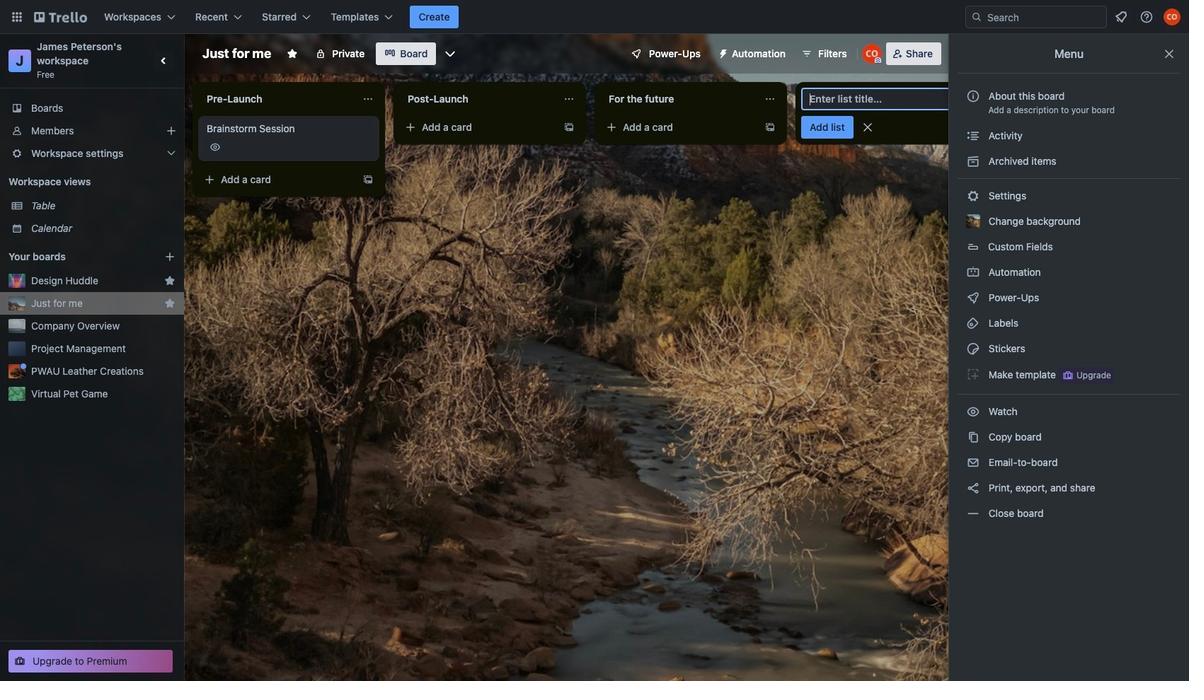 Task type: locate. For each thing, give the bounding box(es) containing it.
christina overa (christinaovera) image
[[1164, 8, 1181, 25]]

Board name text field
[[195, 42, 278, 65]]

sm image
[[712, 42, 732, 62], [966, 316, 981, 331], [966, 405, 981, 419], [966, 430, 981, 445]]

1 horizontal spatial create from template… image
[[564, 122, 575, 133]]

9 sm image from the top
[[966, 481, 981, 496]]

3 sm image from the top
[[966, 189, 981, 203]]

primary element
[[0, 0, 1189, 34]]

create from template… image
[[564, 122, 575, 133], [765, 122, 776, 133], [362, 174, 374, 185]]

1 sm image from the top
[[966, 129, 981, 143]]

christina overa (christinaovera) image
[[862, 44, 882, 64]]

6 sm image from the top
[[966, 342, 981, 356]]

0 notifications image
[[1113, 8, 1130, 25]]

2 starred icon image from the top
[[164, 298, 176, 309]]

None text field
[[198, 88, 357, 110], [399, 88, 558, 110], [198, 88, 357, 110], [399, 88, 558, 110]]

None text field
[[600, 88, 759, 110]]

1 starred icon image from the top
[[164, 275, 176, 287]]

0 horizontal spatial create from template… image
[[362, 174, 374, 185]]

cancel list editing image
[[861, 120, 875, 135]]

workspace navigation collapse icon image
[[154, 51, 174, 71]]

1 vertical spatial starred icon image
[[164, 298, 176, 309]]

sm image
[[966, 129, 981, 143], [966, 154, 981, 168], [966, 189, 981, 203], [966, 265, 981, 280], [966, 291, 981, 305], [966, 342, 981, 356], [966, 367, 981, 382], [966, 456, 981, 470], [966, 481, 981, 496], [966, 507, 981, 521]]

customize views image
[[443, 47, 458, 61]]

4 sm image from the top
[[966, 265, 981, 280]]

0 vertical spatial starred icon image
[[164, 275, 176, 287]]

10 sm image from the top
[[966, 507, 981, 521]]

search image
[[971, 11, 983, 23]]

starred icon image
[[164, 275, 176, 287], [164, 298, 176, 309]]



Task type: describe. For each thing, give the bounding box(es) containing it.
this member is an admin of this board. image
[[875, 57, 881, 64]]

8 sm image from the top
[[966, 456, 981, 470]]

7 sm image from the top
[[966, 367, 981, 382]]

2 horizontal spatial create from template… image
[[765, 122, 776, 133]]

5 sm image from the top
[[966, 291, 981, 305]]

your boards with 6 items element
[[8, 249, 143, 265]]

star or unstar board image
[[287, 48, 298, 59]]

back to home image
[[34, 6, 87, 28]]

open information menu image
[[1140, 10, 1154, 24]]

add board image
[[164, 251, 176, 263]]

Enter list title… text field
[[801, 88, 983, 110]]

Search field
[[983, 7, 1107, 27]]

2 sm image from the top
[[966, 154, 981, 168]]



Task type: vqa. For each thing, say whether or not it's contained in the screenshot.
Primary element
yes



